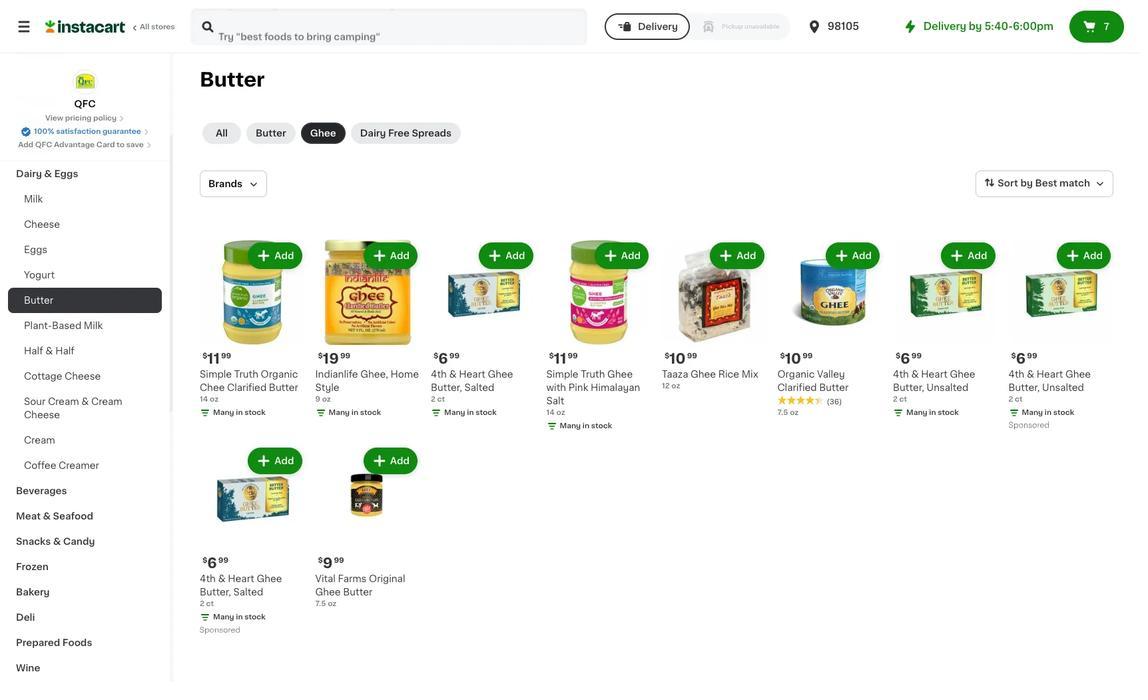 Task type: vqa. For each thing, say whether or not it's contained in the screenshot.


Task type: describe. For each thing, give the bounding box(es) containing it.
pink
[[569, 383, 588, 392]]

& inside half & half link
[[45, 346, 53, 356]]

indianlife
[[315, 369, 358, 379]]

lists link
[[8, 37, 162, 64]]

candy
[[63, 537, 95, 546]]

butter right all link
[[256, 129, 286, 138]]

based
[[52, 321, 81, 330]]

sour cream & cream cheese link
[[8, 389, 162, 428]]

sponsored badge image for unsalted
[[1009, 422, 1049, 429]]

butter inside organic valley clarified butter
[[819, 383, 849, 392]]

advantage
[[54, 141, 95, 149]]

to
[[117, 141, 124, 149]]

match
[[1060, 179, 1090, 188]]

deli link
[[8, 605, 162, 630]]

stock inside product group
[[360, 409, 381, 416]]

vital
[[315, 574, 336, 583]]

1 vertical spatial eggs
[[24, 245, 47, 254]]

100% satisfaction guarantee
[[34, 128, 141, 135]]

prepared foods link
[[8, 630, 162, 655]]

1 horizontal spatial butter link
[[246, 123, 296, 144]]

$ 9 99
[[318, 556, 344, 570]]

oz inside simple truth ghee with pink himalayan salt 14 oz
[[557, 409, 565, 416]]

chee
[[200, 383, 225, 392]]

1 horizontal spatial 4th & heart ghee butter, salted 2 ct
[[431, 369, 513, 403]]

cream up coffee
[[24, 436, 55, 445]]

19
[[323, 351, 339, 365]]

simple for chee
[[200, 369, 232, 379]]

by for delivery
[[969, 21, 982, 31]]

instacart logo image
[[45, 19, 125, 35]]

himalayan
[[591, 383, 640, 392]]

$ 11 99 for simple truth ghee with pink himalayan salt
[[549, 351, 578, 365]]

oz down organic valley clarified butter
[[790, 409, 799, 416]]

vital farms original ghee butter 7.5 oz
[[315, 574, 405, 607]]

produce
[[16, 144, 57, 153]]

ghee link
[[301, 123, 345, 144]]

simple for with
[[547, 369, 579, 379]]

cream down the cottage cheese link
[[91, 397, 122, 406]]

$ 10 99 for taaza ghee rice mix
[[665, 351, 697, 365]]

add for indianlife ghee, home style
[[390, 251, 410, 260]]

1 vertical spatial 9
[[323, 556, 333, 570]]

add qfc advantage card to save
[[18, 141, 144, 149]]

by for sort
[[1021, 179, 1033, 188]]

meat & seafood
[[16, 512, 93, 521]]

all for all stores
[[140, 23, 149, 31]]

qfc link
[[72, 69, 98, 111]]

recipes link
[[8, 85, 162, 111]]

creamer
[[59, 461, 99, 470]]

all stores link
[[45, 8, 176, 45]]

brands
[[208, 179, 242, 189]]

eggs link
[[8, 237, 162, 262]]

99 for 4th & heart ghee butter, salted add button
[[449, 352, 460, 359]]

100%
[[34, 128, 54, 135]]

recipes
[[16, 93, 55, 103]]

style
[[315, 383, 339, 392]]

cottage cheese
[[24, 372, 101, 381]]

snacks & candy
[[16, 537, 95, 546]]

$ 19 99
[[318, 351, 351, 365]]

thanksgiving link
[[8, 111, 162, 136]]

1 vertical spatial butter link
[[8, 288, 162, 313]]

add qfc advantage card to save link
[[18, 140, 152, 151]]

simple truth organic chee clarified butter 14 oz
[[200, 369, 298, 403]]

add button for organic valley clarified butter
[[827, 244, 879, 268]]

lists
[[37, 46, 60, 55]]

oz inside taaza ghee rice mix 12 oz
[[672, 382, 680, 389]]

add button for taaza ghee rice mix
[[712, 244, 763, 268]]

9 inside indianlife ghee, home style 9 oz
[[315, 395, 320, 403]]

99 for add button associated with 4th & heart ghee butter, unsalted
[[912, 352, 922, 359]]

add for simple truth ghee with pink himalayan salt
[[621, 251, 641, 260]]

beverages
[[16, 486, 67, 496]]

qfc logo image
[[72, 69, 98, 95]]

98105
[[828, 21, 859, 31]]

wine
[[16, 663, 40, 673]]

delivery for delivery
[[638, 22, 678, 31]]

indianlife ghee, home style 9 oz
[[315, 369, 419, 403]]

10 for organic valley clarified butter
[[785, 351, 801, 365]]

view pricing policy link
[[45, 113, 125, 124]]

with
[[547, 383, 566, 392]]

ghee inside simple truth ghee with pink himalayan salt 14 oz
[[607, 369, 633, 379]]

butter up all link
[[200, 70, 265, 89]]

1 4th & heart ghee butter, unsalted 2 ct from the left
[[893, 369, 976, 403]]

pricing
[[65, 115, 92, 122]]

organic inside 'simple truth organic chee clarified butter 14 oz'
[[261, 369, 298, 379]]

beverages link
[[8, 478, 162, 504]]

coffee creamer
[[24, 461, 99, 470]]

save
[[126, 141, 144, 149]]

yogurt
[[24, 270, 55, 280]]

add button for indianlife ghee, home style
[[365, 244, 416, 268]]

99 for add button for simple truth ghee with pink himalayan salt
[[568, 352, 578, 359]]

7 button
[[1070, 11, 1124, 43]]

ghee inside 'link'
[[310, 129, 336, 138]]

1 vertical spatial 4th & heart ghee butter, salted 2 ct
[[200, 574, 282, 607]]

delivery button
[[605, 13, 690, 40]]

1 half from the left
[[24, 346, 43, 356]]

oz inside indianlife ghee, home style 9 oz
[[322, 395, 331, 403]]

cottage cheese link
[[8, 364, 162, 389]]

simple truth ghee with pink himalayan salt 14 oz
[[547, 369, 640, 416]]

add for simple truth organic chee clarified butter
[[275, 251, 294, 260]]

cottage
[[24, 372, 62, 381]]

taaza ghee rice mix 12 oz
[[662, 369, 758, 389]]

snacks
[[16, 537, 51, 546]]

1 horizontal spatial qfc
[[74, 99, 96, 109]]

& inside dairy & eggs link
[[44, 169, 52, 179]]

& inside snacks & candy link
[[53, 537, 61, 546]]

2 unsalted from the left
[[1042, 383, 1084, 392]]

ghee,
[[360, 369, 388, 379]]

free
[[388, 129, 410, 138]]

delivery for delivery by 5:40-6:00pm
[[924, 21, 967, 31]]

truth for ghee
[[581, 369, 605, 379]]

add button for simple truth ghee with pink himalayan salt
[[596, 244, 647, 268]]

7
[[1104, 22, 1110, 31]]

guarantee
[[103, 128, 141, 135]]

milk link
[[8, 187, 162, 212]]

half & half
[[24, 346, 75, 356]]

bakery
[[16, 587, 50, 597]]

5:40-
[[985, 21, 1013, 31]]

deli
[[16, 613, 35, 622]]

Best match Sort by field
[[976, 171, 1114, 197]]

sour
[[24, 397, 46, 406]]

yogurt link
[[8, 262, 162, 288]]

coffee creamer link
[[8, 453, 162, 478]]

0 vertical spatial eggs
[[54, 169, 78, 179]]

satisfaction
[[56, 128, 101, 135]]

prepared
[[16, 638, 60, 647]]

7.5 inside vital farms original ghee butter 7.5 oz
[[315, 600, 326, 607]]

home
[[391, 369, 419, 379]]

brands button
[[200, 171, 267, 197]]



Task type: locate. For each thing, give the bounding box(es) containing it.
product group
[[200, 240, 305, 421], [315, 240, 420, 421], [431, 240, 536, 421], [547, 240, 651, 434], [662, 240, 767, 391], [778, 240, 883, 418], [893, 240, 998, 421], [1009, 240, 1114, 433], [200, 445, 305, 637], [315, 445, 420, 609]]

0 horizontal spatial unsalted
[[927, 383, 969, 392]]

1 horizontal spatial truth
[[581, 369, 605, 379]]

1 horizontal spatial by
[[1021, 179, 1033, 188]]

99
[[221, 352, 231, 359], [340, 352, 351, 359], [449, 352, 460, 359], [568, 352, 578, 359], [687, 352, 697, 359], [803, 352, 813, 359], [912, 352, 922, 359], [1027, 352, 1037, 359], [218, 557, 229, 564], [334, 557, 344, 564]]

2 11 from the left
[[554, 351, 566, 365]]

1 horizontal spatial dairy
[[360, 129, 386, 138]]

qfc up view pricing policy link
[[74, 99, 96, 109]]

0 vertical spatial 14
[[200, 395, 208, 403]]

many
[[213, 409, 234, 416], [329, 409, 350, 416], [444, 409, 465, 416], [907, 409, 928, 416], [1022, 409, 1043, 416], [560, 422, 581, 429], [213, 613, 234, 621]]

1 horizontal spatial 10
[[785, 351, 801, 365]]

organic left valley
[[778, 369, 815, 379]]

add for 4th & heart ghee butter, salted
[[506, 251, 525, 260]]

1 horizontal spatial clarified
[[778, 383, 817, 392]]

0 vertical spatial sponsored badge image
[[1009, 422, 1049, 429]]

$ inside "$ 9 99"
[[318, 557, 323, 564]]

2 $ 10 99 from the left
[[780, 351, 813, 365]]

cheese up "eggs" link
[[24, 220, 60, 229]]

add for taaza ghee rice mix
[[737, 251, 756, 260]]

11
[[207, 351, 220, 365], [554, 351, 566, 365]]

1 $ 10 99 from the left
[[665, 351, 697, 365]]

seafood
[[53, 512, 93, 521]]

10 up taaza
[[670, 351, 686, 365]]

6:00pm
[[1013, 21, 1054, 31]]

14 inside simple truth ghee with pink himalayan salt 14 oz
[[547, 409, 555, 416]]

simple inside 'simple truth organic chee clarified butter 14 oz'
[[200, 369, 232, 379]]

1 vertical spatial qfc
[[35, 141, 52, 149]]

0 horizontal spatial $ 11 99
[[202, 351, 231, 365]]

all for all
[[216, 129, 228, 138]]

10 for taaza ghee rice mix
[[670, 351, 686, 365]]

salt
[[547, 396, 564, 405]]

11 for simple truth organic chee clarified butter
[[207, 351, 220, 365]]

dairy for dairy free spreads
[[360, 129, 386, 138]]

1 vertical spatial dairy
[[16, 169, 42, 179]]

1 vertical spatial all
[[216, 129, 228, 138]]

1 horizontal spatial $ 10 99
[[780, 351, 813, 365]]

11 for simple truth ghee with pink himalayan salt
[[554, 351, 566, 365]]

0 vertical spatial 7.5
[[778, 409, 788, 416]]

1 clarified from the left
[[227, 383, 267, 392]]

clarified
[[227, 383, 267, 392], [778, 383, 817, 392]]

$ 11 99 up chee
[[202, 351, 231, 365]]

0 horizontal spatial $ 10 99
[[665, 351, 697, 365]]

bakery link
[[8, 579, 162, 605]]

foods
[[62, 638, 92, 647]]

2 organic from the left
[[778, 369, 815, 379]]

original
[[369, 574, 405, 583]]

card
[[96, 141, 115, 149]]

$ 11 99
[[202, 351, 231, 365], [549, 351, 578, 365]]

14 inside 'simple truth organic chee clarified butter 14 oz'
[[200, 395, 208, 403]]

rice
[[719, 369, 739, 379]]

2 half from the left
[[55, 346, 75, 356]]

taaza
[[662, 369, 688, 379]]

0 vertical spatial salted
[[465, 383, 494, 392]]

ghee inside vital farms original ghee butter 7.5 oz
[[315, 587, 341, 597]]

butter link up 'based'
[[8, 288, 162, 313]]

1 vertical spatial 7.5
[[315, 600, 326, 607]]

1 horizontal spatial all
[[216, 129, 228, 138]]

delivery inside delivery button
[[638, 22, 678, 31]]

all
[[140, 23, 149, 31], [216, 129, 228, 138]]

product group containing 19
[[315, 240, 420, 421]]

2 vertical spatial cheese
[[24, 410, 60, 420]]

0 horizontal spatial milk
[[24, 194, 43, 204]]

meat
[[16, 512, 41, 521]]

2 truth from the left
[[581, 369, 605, 379]]

oz inside 'simple truth organic chee clarified butter 14 oz'
[[210, 395, 219, 403]]

14 down salt
[[547, 409, 555, 416]]

cheese link
[[8, 212, 162, 237]]

farms
[[338, 574, 367, 583]]

1 unsalted from the left
[[927, 383, 969, 392]]

sponsored badge image for salted
[[200, 626, 240, 634]]

clarified inside organic valley clarified butter
[[778, 383, 817, 392]]

0 vertical spatial milk
[[24, 194, 43, 204]]

unsalted
[[927, 383, 969, 392], [1042, 383, 1084, 392]]

9 up vital
[[323, 556, 333, 570]]

coffee
[[24, 461, 56, 470]]

add button for 4th & heart ghee butter, unsalted
[[943, 244, 994, 268]]

0 vertical spatial dairy
[[360, 129, 386, 138]]

oz down vital
[[328, 600, 337, 607]]

0 horizontal spatial 10
[[670, 351, 686, 365]]

0 vertical spatial 4th & heart ghee butter, salted 2 ct
[[431, 369, 513, 403]]

2 10 from the left
[[785, 351, 801, 365]]

1 horizontal spatial half
[[55, 346, 75, 356]]

by inside delivery by 5:40-6:00pm link
[[969, 21, 982, 31]]

butter inside vital farms original ghee butter 7.5 oz
[[343, 587, 373, 597]]

1 horizontal spatial 11
[[554, 351, 566, 365]]

add button for vital farms original ghee butter
[[365, 449, 416, 473]]

4th
[[431, 369, 447, 379], [893, 369, 909, 379], [1009, 369, 1025, 379], [200, 574, 216, 583]]

None search field
[[191, 8, 587, 45]]

1 horizontal spatial sponsored badge image
[[1009, 422, 1049, 429]]

delivery by 5:40-6:00pm
[[924, 21, 1054, 31]]

0 horizontal spatial sponsored badge image
[[200, 626, 240, 634]]

dairy for dairy & eggs
[[16, 169, 42, 179]]

$ 10 99 up taaza
[[665, 351, 697, 365]]

99 for simple truth organic chee clarified butter's add button
[[221, 352, 231, 359]]

9
[[315, 395, 320, 403], [323, 556, 333, 570]]

0 horizontal spatial eggs
[[24, 245, 47, 254]]

$ 10 99 up organic valley clarified butter
[[780, 351, 813, 365]]

2 clarified from the left
[[778, 383, 817, 392]]

truth inside 'simple truth organic chee clarified butter 14 oz'
[[234, 369, 258, 379]]

★★★★★
[[778, 396, 824, 405], [778, 396, 824, 405]]

0 horizontal spatial organic
[[261, 369, 298, 379]]

cream link
[[8, 428, 162, 453]]

0 horizontal spatial all
[[140, 23, 149, 31]]

0 horizontal spatial clarified
[[227, 383, 267, 392]]

0 vertical spatial all
[[140, 23, 149, 31]]

butter inside 'simple truth organic chee clarified butter 14 oz'
[[269, 383, 298, 392]]

butter left style
[[269, 383, 298, 392]]

butter link right all link
[[246, 123, 296, 144]]

half down plant-
[[24, 346, 43, 356]]

& inside meat & seafood 'link'
[[43, 512, 51, 521]]

1 $ 11 99 from the left
[[202, 351, 231, 365]]

plant-based milk link
[[8, 313, 162, 338]]

11 up with in the left bottom of the page
[[554, 351, 566, 365]]

dairy down produce
[[16, 169, 42, 179]]

milk right 'based'
[[84, 321, 103, 330]]

Search field
[[192, 9, 586, 44]]

1 vertical spatial cheese
[[65, 372, 101, 381]]

butter down yogurt
[[24, 296, 53, 305]]

1 horizontal spatial 14
[[547, 409, 555, 416]]

simple up with in the left bottom of the page
[[547, 369, 579, 379]]

1 vertical spatial milk
[[84, 321, 103, 330]]

by right sort
[[1021, 179, 1033, 188]]

organic inside organic valley clarified butter
[[778, 369, 815, 379]]

99 inside $ 19 99
[[340, 352, 351, 359]]

1 vertical spatial sponsored badge image
[[200, 626, 240, 634]]

prepared foods
[[16, 638, 92, 647]]

half & half link
[[8, 338, 162, 364]]

0 horizontal spatial dairy
[[16, 169, 42, 179]]

0 vertical spatial by
[[969, 21, 982, 31]]

2 $ 11 99 from the left
[[549, 351, 578, 365]]

10 up organic valley clarified butter
[[785, 351, 801, 365]]

policy
[[93, 115, 117, 122]]

0 horizontal spatial butter link
[[8, 288, 162, 313]]

1 organic from the left
[[261, 369, 298, 379]]

view pricing policy
[[45, 115, 117, 122]]

99 for add button corresponding to vital farms original ghee butter
[[334, 557, 344, 564]]

half down plant-based milk
[[55, 346, 75, 356]]

add button
[[249, 244, 301, 268], [365, 244, 416, 268], [480, 244, 532, 268], [596, 244, 647, 268], [712, 244, 763, 268], [827, 244, 879, 268], [943, 244, 994, 268], [1058, 244, 1110, 268], [249, 449, 301, 473], [365, 449, 416, 473]]

clarified inside 'simple truth organic chee clarified butter 14 oz'
[[227, 383, 267, 392]]

cream down cottage cheese on the bottom of page
[[48, 397, 79, 406]]

all left stores
[[140, 23, 149, 31]]

$ 11 99 for simple truth organic chee clarified butter
[[202, 351, 231, 365]]

14
[[200, 395, 208, 403], [547, 409, 555, 416]]

1 horizontal spatial unsalted
[[1042, 383, 1084, 392]]

best
[[1035, 179, 1057, 188]]

dairy free spreads
[[360, 129, 452, 138]]

7.5 down organic valley clarified butter
[[778, 409, 788, 416]]

0 horizontal spatial 4th & heart ghee butter, salted 2 ct
[[200, 574, 282, 607]]

0 horizontal spatial by
[[969, 21, 982, 31]]

& inside sour cream & cream cheese
[[81, 397, 89, 406]]

oz down chee
[[210, 395, 219, 403]]

sponsored badge image
[[1009, 422, 1049, 429], [200, 626, 240, 634]]

1 horizontal spatial 4th & heart ghee butter, unsalted 2 ct
[[1009, 369, 1091, 403]]

truth for organic
[[234, 369, 258, 379]]

add for organic valley clarified butter
[[852, 251, 872, 260]]

oz down style
[[322, 395, 331, 403]]

by inside best match sort by field
[[1021, 179, 1033, 188]]

0 horizontal spatial truth
[[234, 369, 258, 379]]

1 horizontal spatial delivery
[[924, 21, 967, 31]]

sort
[[998, 179, 1018, 188]]

milk inside plant-based milk link
[[84, 321, 103, 330]]

0 horizontal spatial qfc
[[35, 141, 52, 149]]

simple inside simple truth ghee with pink himalayan salt 14 oz
[[547, 369, 579, 379]]

valley
[[817, 369, 845, 379]]

99 inside "$ 9 99"
[[334, 557, 344, 564]]

butter down valley
[[819, 383, 849, 392]]

$ inside $ 19 99
[[318, 352, 323, 359]]

clarified right chee
[[227, 383, 267, 392]]

add for vital farms original ghee butter
[[390, 456, 410, 465]]

organic
[[261, 369, 298, 379], [778, 369, 815, 379]]

best match
[[1035, 179, 1090, 188]]

$ 11 99 up with in the left bottom of the page
[[549, 351, 578, 365]]

frozen link
[[8, 554, 162, 579]]

mix
[[742, 369, 758, 379]]

organic valley clarified butter
[[778, 369, 849, 392]]

by left 5:40-
[[969, 21, 982, 31]]

2 4th & heart ghee butter, unsalted 2 ct from the left
[[1009, 369, 1091, 403]]

4th & heart ghee butter, salted 2 ct
[[431, 369, 513, 403], [200, 574, 282, 607]]

7.5 down vital
[[315, 600, 326, 607]]

half
[[24, 346, 43, 356], [55, 346, 75, 356]]

all link
[[202, 123, 241, 144]]

0 vertical spatial butter link
[[246, 123, 296, 144]]

0 horizontal spatial 4th & heart ghee butter, unsalted 2 ct
[[893, 369, 976, 403]]

oz
[[672, 382, 680, 389], [210, 395, 219, 403], [322, 395, 331, 403], [557, 409, 565, 416], [790, 409, 799, 416], [328, 600, 337, 607]]

2
[[431, 395, 436, 403], [893, 395, 898, 403], [1009, 395, 1013, 403], [200, 600, 204, 607]]

qfc down 100% on the left top of the page
[[35, 141, 52, 149]]

$ 10 99 for organic valley clarified butter
[[780, 351, 813, 365]]

butter down the farms
[[343, 587, 373, 597]]

0 horizontal spatial 9
[[315, 395, 320, 403]]

milk inside the milk link
[[24, 194, 43, 204]]

add button for simple truth organic chee clarified butter
[[249, 244, 301, 268]]

sour cream & cream cheese
[[24, 397, 122, 420]]

delivery
[[924, 21, 967, 31], [638, 22, 678, 31]]

oz right 12
[[672, 382, 680, 389]]

0 vertical spatial cheese
[[24, 220, 60, 229]]

0 horizontal spatial simple
[[200, 369, 232, 379]]

2 simple from the left
[[547, 369, 579, 379]]

0 horizontal spatial half
[[24, 346, 43, 356]]

1 vertical spatial salted
[[233, 587, 263, 597]]

sort by
[[998, 179, 1033, 188]]

0 horizontal spatial 14
[[200, 395, 208, 403]]

dairy & eggs link
[[8, 161, 162, 187]]

1 vertical spatial 14
[[547, 409, 555, 416]]

stores
[[151, 23, 175, 31]]

1 horizontal spatial eggs
[[54, 169, 78, 179]]

frozen
[[16, 562, 48, 572]]

0 vertical spatial 9
[[315, 395, 320, 403]]

0 horizontal spatial 7.5
[[315, 600, 326, 607]]

1 horizontal spatial salted
[[465, 383, 494, 392]]

eggs down advantage
[[54, 169, 78, 179]]

1 horizontal spatial organic
[[778, 369, 815, 379]]

oz inside vital farms original ghee butter 7.5 oz
[[328, 600, 337, 607]]

cheese down the sour
[[24, 410, 60, 420]]

organic left indianlife
[[261, 369, 298, 379]]

14 down chee
[[200, 395, 208, 403]]

dairy free spreads link
[[351, 123, 461, 144]]

butter,
[[431, 383, 462, 392], [893, 383, 925, 392], [1009, 383, 1040, 392], [200, 587, 231, 597]]

plant-
[[24, 321, 52, 330]]

100% satisfaction guarantee button
[[21, 124, 149, 137]]

1 vertical spatial by
[[1021, 179, 1033, 188]]

all up brands
[[216, 129, 228, 138]]

service type group
[[605, 13, 791, 40]]

1 horizontal spatial $ 11 99
[[549, 351, 578, 365]]

1 11 from the left
[[207, 351, 220, 365]]

1 10 from the left
[[670, 351, 686, 365]]

ghee
[[310, 129, 336, 138], [488, 369, 513, 379], [607, 369, 633, 379], [691, 369, 716, 379], [950, 369, 976, 379], [1066, 369, 1091, 379], [257, 574, 282, 583], [315, 587, 341, 597]]

salted
[[465, 383, 494, 392], [233, 587, 263, 597]]

truth inside simple truth ghee with pink himalayan salt 14 oz
[[581, 369, 605, 379]]

simple up chee
[[200, 369, 232, 379]]

delivery by 5:40-6:00pm link
[[902, 19, 1054, 35]]

99 for add button corresponding to indianlife ghee, home style
[[340, 352, 351, 359]]

delivery inside delivery by 5:40-6:00pm link
[[924, 21, 967, 31]]

cream
[[48, 397, 79, 406], [91, 397, 122, 406], [24, 436, 55, 445]]

1 truth from the left
[[234, 369, 258, 379]]

ghee inside taaza ghee rice mix 12 oz
[[691, 369, 716, 379]]

1 horizontal spatial milk
[[84, 321, 103, 330]]

98105 button
[[806, 8, 886, 45]]

produce link
[[8, 136, 162, 161]]

0 horizontal spatial salted
[[233, 587, 263, 597]]

oz down salt
[[557, 409, 565, 416]]

7.5 oz
[[778, 409, 799, 416]]

1 horizontal spatial simple
[[547, 369, 579, 379]]

wine link
[[8, 655, 162, 681]]

11 up chee
[[207, 351, 220, 365]]

9 down style
[[315, 395, 320, 403]]

cheese inside sour cream & cream cheese
[[24, 410, 60, 420]]

add button for 4th & heart ghee butter, salted
[[480, 244, 532, 268]]

spreads
[[412, 129, 452, 138]]

(36)
[[827, 398, 842, 405]]

milk down the dairy & eggs
[[24, 194, 43, 204]]

99 for add button corresponding to organic valley clarified butter
[[803, 352, 813, 359]]

cheese down half & half link
[[65, 372, 101, 381]]

0 horizontal spatial 11
[[207, 351, 220, 365]]

0 horizontal spatial delivery
[[638, 22, 678, 31]]

butter link
[[246, 123, 296, 144], [8, 288, 162, 313]]

dairy left free
[[360, 129, 386, 138]]

1 horizontal spatial 7.5
[[778, 409, 788, 416]]

eggs up yogurt
[[24, 245, 47, 254]]

1 horizontal spatial 9
[[323, 556, 333, 570]]

snacks & candy link
[[8, 529, 162, 554]]

1 simple from the left
[[200, 369, 232, 379]]

99 for add button related to taaza ghee rice mix
[[687, 352, 697, 359]]

view
[[45, 115, 63, 122]]

meat & seafood link
[[8, 504, 162, 529]]

add for 4th & heart ghee butter, unsalted
[[968, 251, 987, 260]]

product group containing 9
[[315, 445, 420, 609]]

0 vertical spatial qfc
[[74, 99, 96, 109]]

clarified up 7.5 oz
[[778, 383, 817, 392]]



